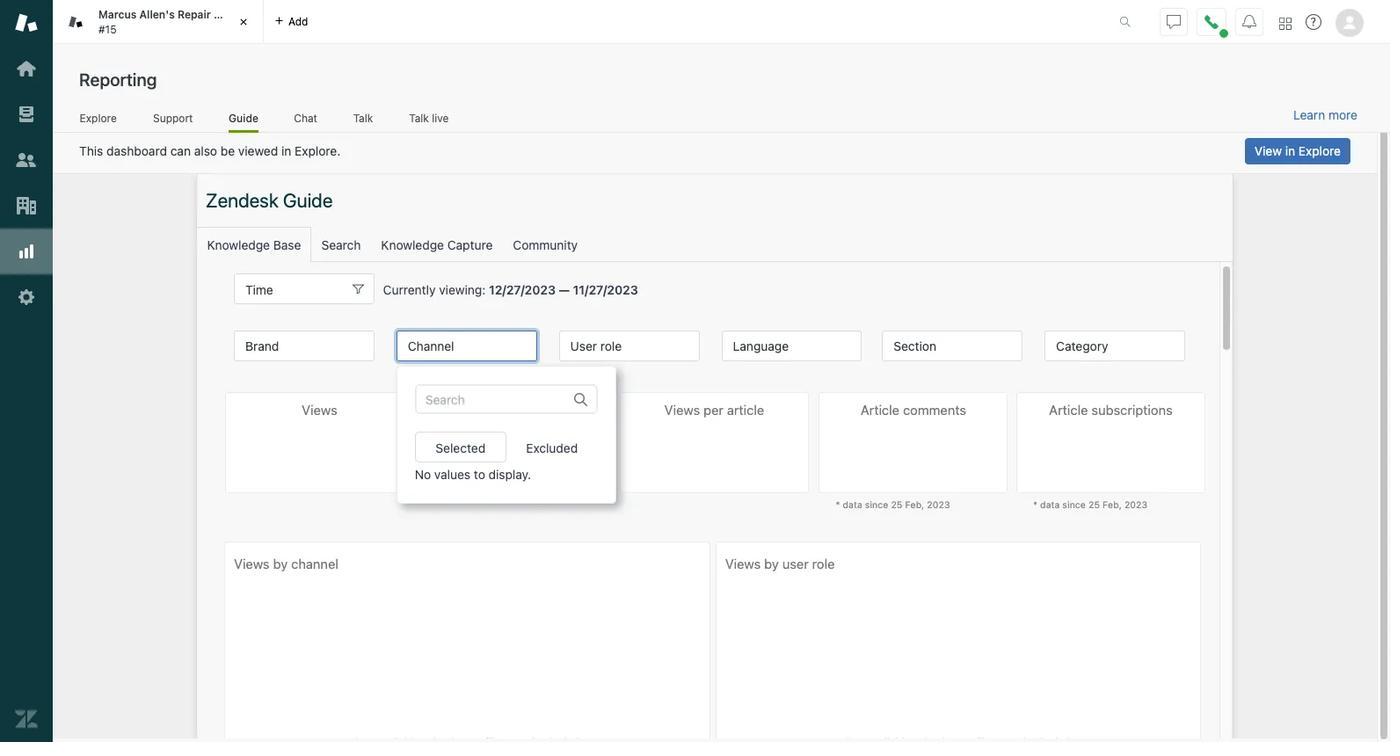 Task type: locate. For each thing, give the bounding box(es) containing it.
ticket
[[214, 8, 246, 21]]

2 in from the left
[[1286, 143, 1296, 158]]

2 talk from the left
[[409, 111, 429, 125]]

talk live link
[[409, 111, 449, 130]]

can
[[170, 143, 191, 158]]

0 horizontal spatial talk
[[353, 111, 373, 125]]

explore
[[80, 111, 117, 125], [1299, 143, 1341, 158]]

view
[[1255, 143, 1282, 158]]

in
[[281, 143, 291, 158], [1286, 143, 1296, 158]]

marcus allen's repair ticket #15
[[99, 8, 246, 36]]

1 in from the left
[[281, 143, 291, 158]]

zendesk support image
[[15, 11, 38, 34]]

support
[[153, 111, 193, 125]]

in right view
[[1286, 143, 1296, 158]]

talk right chat
[[353, 111, 373, 125]]

learn more
[[1294, 107, 1358, 122]]

talk left live at the left
[[409, 111, 429, 125]]

guide link
[[229, 111, 259, 133]]

explore down learn more link
[[1299, 143, 1341, 158]]

tab
[[53, 0, 264, 44]]

chat
[[294, 111, 317, 125]]

view in explore button
[[1245, 138, 1351, 164]]

tabs tab list
[[53, 0, 1101, 44]]

1 vertical spatial explore
[[1299, 143, 1341, 158]]

1 talk from the left
[[353, 111, 373, 125]]

in inside view in explore button
[[1286, 143, 1296, 158]]

1 horizontal spatial in
[[1286, 143, 1296, 158]]

allen's
[[139, 8, 175, 21]]

this dashboard can also be viewed in explore.
[[79, 143, 341, 158]]

talk
[[353, 111, 373, 125], [409, 111, 429, 125]]

1 horizontal spatial talk
[[409, 111, 429, 125]]

repair
[[178, 8, 211, 21]]

support link
[[152, 111, 194, 130]]

viewed
[[238, 143, 278, 158]]

0 vertical spatial explore
[[80, 111, 117, 125]]

button displays agent's chat status as invisible. image
[[1167, 15, 1181, 29]]

zendesk products image
[[1280, 17, 1292, 29]]

organizations image
[[15, 194, 38, 217]]

0 horizontal spatial in
[[281, 143, 291, 158]]

talk live
[[409, 111, 449, 125]]

also
[[194, 143, 217, 158]]

learn
[[1294, 107, 1326, 122]]

1 horizontal spatial explore
[[1299, 143, 1341, 158]]

#15
[[99, 22, 117, 36]]

dashboard
[[106, 143, 167, 158]]

explore up this
[[80, 111, 117, 125]]

guide
[[229, 111, 259, 125]]

talk for talk live
[[409, 111, 429, 125]]

customers image
[[15, 149, 38, 172]]

in right viewed
[[281, 143, 291, 158]]



Task type: describe. For each thing, give the bounding box(es) containing it.
explore link
[[79, 111, 117, 130]]

reporting image
[[15, 240, 38, 263]]

close image
[[235, 13, 252, 31]]

reporting
[[79, 69, 157, 90]]

this
[[79, 143, 103, 158]]

tab containing marcus allen's repair ticket
[[53, 0, 264, 44]]

live
[[432, 111, 449, 125]]

learn more link
[[1294, 107, 1358, 123]]

explore.
[[295, 143, 341, 158]]

notifications image
[[1243, 15, 1257, 29]]

talk for talk
[[353, 111, 373, 125]]

admin image
[[15, 286, 38, 309]]

chat link
[[294, 111, 318, 130]]

marcus
[[99, 8, 137, 21]]

zendesk image
[[15, 708, 38, 731]]

be
[[221, 143, 235, 158]]

0 horizontal spatial explore
[[80, 111, 117, 125]]

get started image
[[15, 57, 38, 80]]

add
[[289, 15, 308, 28]]

more
[[1329, 107, 1358, 122]]

view in explore
[[1255, 143, 1341, 158]]

explore inside button
[[1299, 143, 1341, 158]]

add button
[[264, 0, 319, 43]]

views image
[[15, 103, 38, 126]]

talk link
[[353, 111, 373, 130]]

main element
[[0, 0, 53, 742]]

get help image
[[1306, 14, 1322, 30]]



Task type: vqa. For each thing, say whether or not it's contained in the screenshot.
Main ELEMENT
yes



